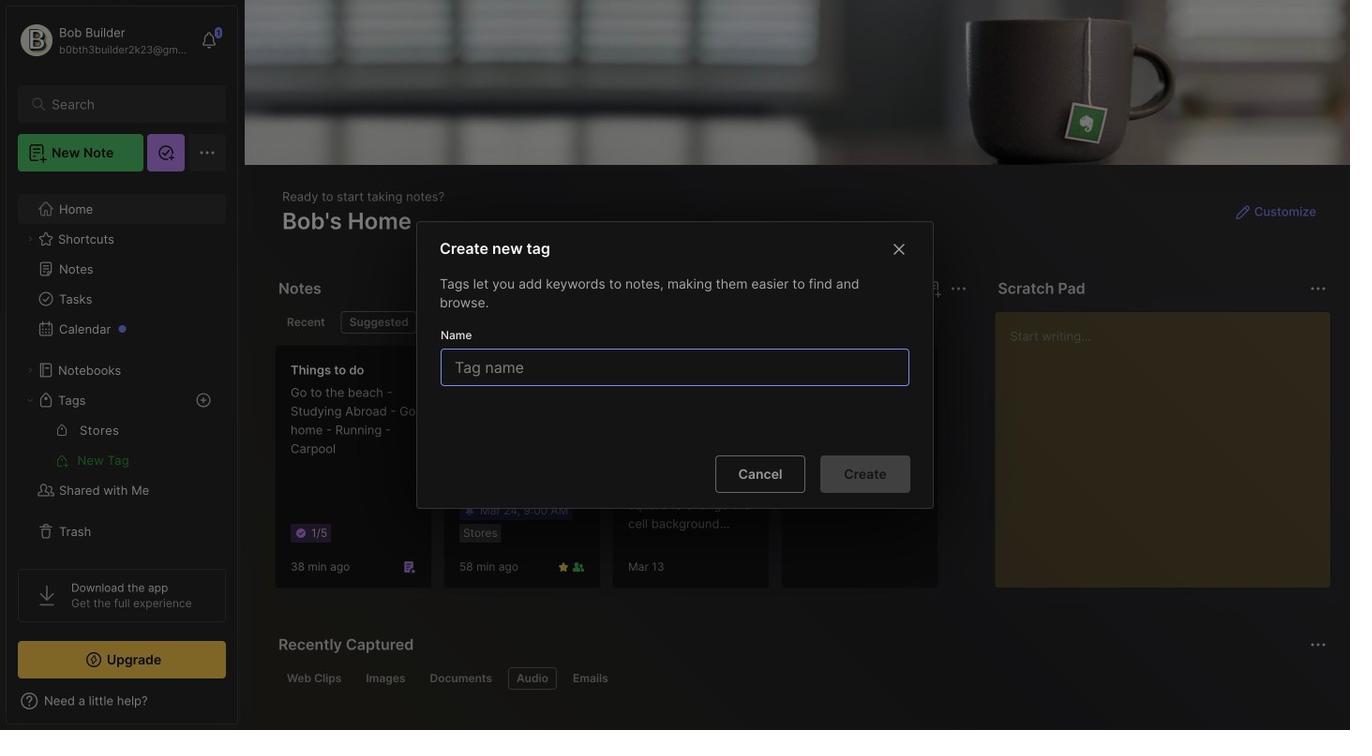 Task type: locate. For each thing, give the bounding box(es) containing it.
0 vertical spatial tab list
[[278, 311, 964, 334]]

tab
[[278, 311, 334, 334], [341, 311, 417, 334], [278, 668, 350, 690], [358, 668, 414, 690], [421, 668, 501, 690], [508, 668, 557, 690], [564, 668, 617, 690]]

expand notebooks image
[[24, 365, 36, 376]]

None search field
[[52, 93, 201, 115]]

Start writing… text field
[[1010, 312, 1329, 573]]

1 vertical spatial tab list
[[278, 668, 1324, 690]]

group inside tree
[[18, 415, 225, 475]]

close image
[[888, 238, 910, 261]]

expand tags image
[[24, 395, 36, 406]]

row group
[[275, 345, 950, 600]]

none search field inside main element
[[52, 93, 201, 115]]

tree
[[7, 183, 237, 558]]

tab list
[[278, 311, 964, 334], [278, 668, 1324, 690]]

group
[[18, 415, 225, 475]]



Task type: vqa. For each thing, say whether or not it's contained in the screenshot.
New Task icon
no



Task type: describe. For each thing, give the bounding box(es) containing it.
main element
[[0, 0, 244, 730]]

1 tab list from the top
[[278, 311, 964, 334]]

tree inside main element
[[7, 183, 237, 558]]

Search text field
[[52, 96, 201, 113]]

Tag name text field
[[453, 350, 901, 385]]

2 tab list from the top
[[278, 668, 1324, 690]]



